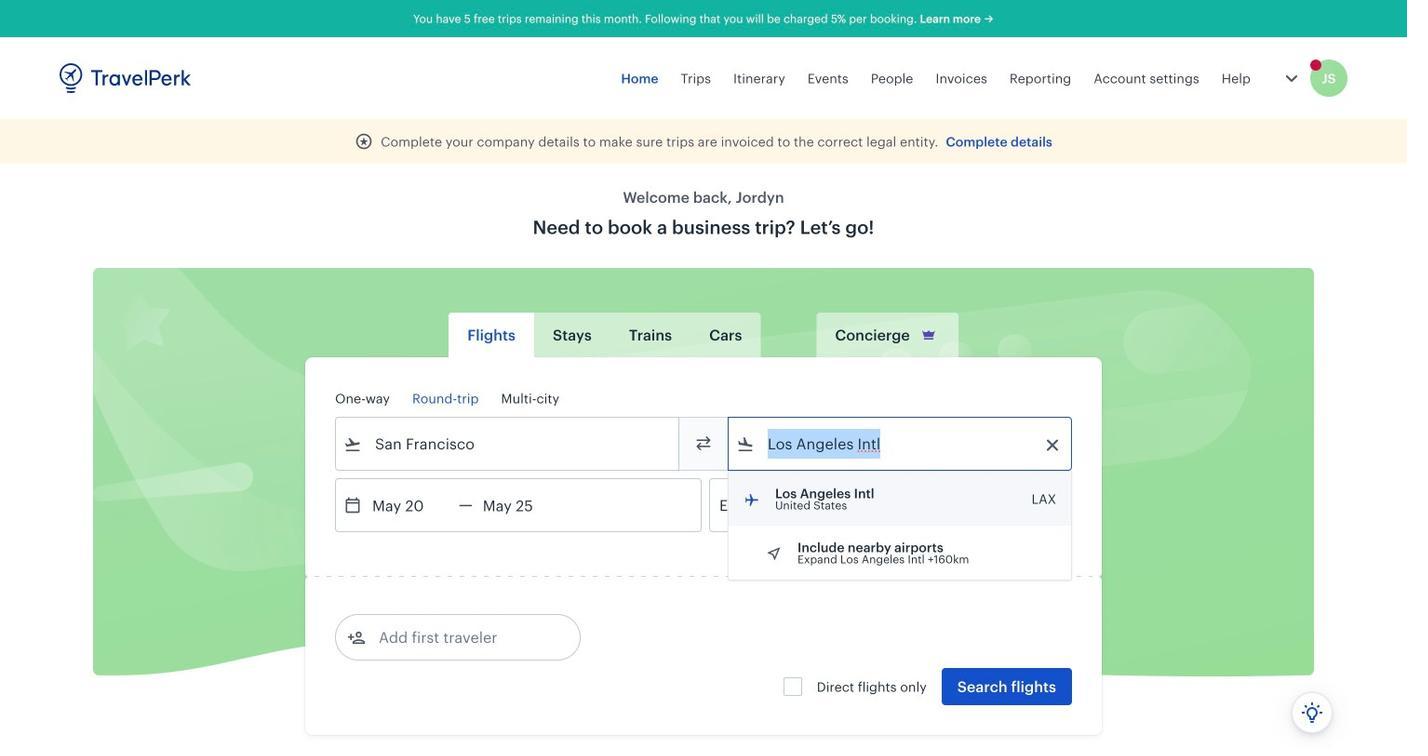 Task type: describe. For each thing, give the bounding box(es) containing it.
From search field
[[362, 429, 655, 459]]

Return text field
[[473, 480, 570, 532]]

To search field
[[755, 429, 1048, 459]]



Task type: locate. For each thing, give the bounding box(es) containing it.
Depart text field
[[362, 480, 459, 532]]

Add first traveler search field
[[366, 623, 560, 653]]



Task type: vqa. For each thing, say whether or not it's contained in the screenshot.
Add first traveler search field
yes



